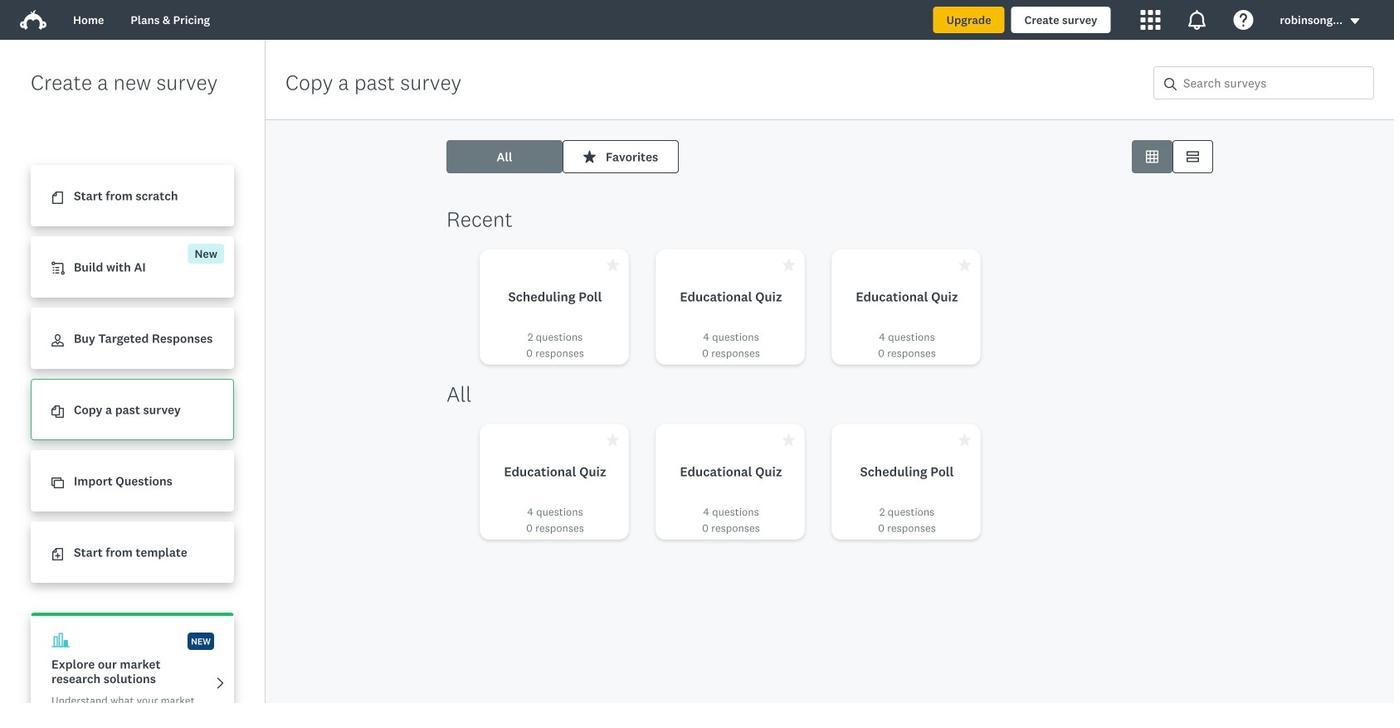 Task type: describe. For each thing, give the bounding box(es) containing it.
grid image
[[1146, 151, 1159, 163]]

help icon image
[[1234, 10, 1254, 30]]

search image
[[1165, 78, 1177, 90]]

notification center icon image
[[1187, 10, 1207, 30]]

2 starfilled image from the left
[[959, 259, 971, 271]]

Search surveys field
[[1177, 67, 1374, 99]]

textboxmultiple image
[[1187, 151, 1200, 163]]

documentclone image
[[51, 406, 64, 419]]

chevronright image
[[214, 678, 227, 690]]



Task type: vqa. For each thing, say whether or not it's contained in the screenshot.
StarFilled icon to the top
yes



Task type: locate. For each thing, give the bounding box(es) containing it.
documentplus image
[[51, 549, 64, 561]]

1 starfilled image from the left
[[607, 259, 619, 271]]

document image
[[51, 192, 64, 204]]

1 brand logo image from the top
[[20, 7, 46, 33]]

starfilled image
[[584, 151, 596, 163], [783, 259, 795, 271], [607, 434, 619, 447], [783, 434, 795, 447], [959, 434, 971, 447]]

brand logo image
[[20, 7, 46, 33], [20, 10, 46, 30]]

starfilled image
[[607, 259, 619, 271], [959, 259, 971, 271]]

clone image
[[51, 478, 64, 490]]

products icon image
[[1141, 10, 1161, 30], [1141, 10, 1161, 30]]

2 brand logo image from the top
[[20, 10, 46, 30]]

dropdown arrow icon image
[[1350, 15, 1361, 27], [1351, 18, 1360, 24]]

0 horizontal spatial starfilled image
[[607, 259, 619, 271]]

user image
[[51, 335, 64, 347]]

1 horizontal spatial starfilled image
[[959, 259, 971, 271]]



